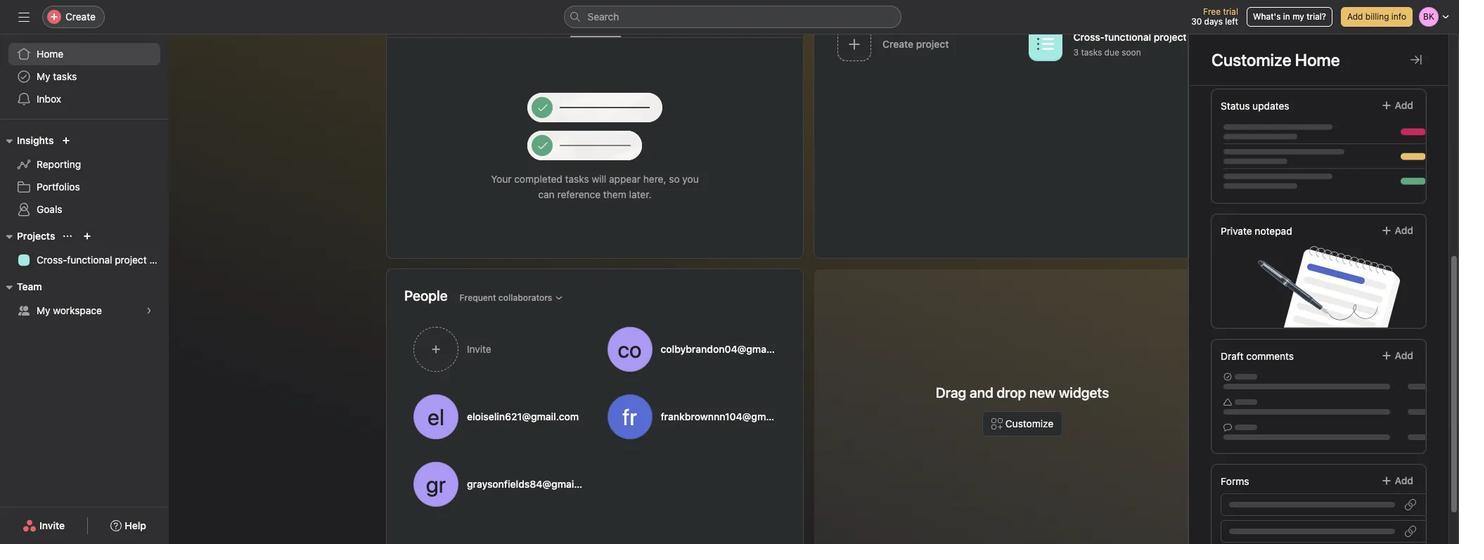 Task type: describe. For each thing, give the bounding box(es) containing it.
appear
[[609, 173, 641, 185]]

cross-functional project plan link
[[8, 249, 169, 272]]

frequent collaborators
[[460, 292, 552, 303]]

my tasks link
[[8, 65, 160, 88]]

reporting link
[[8, 153, 160, 176]]

colbybrandon04@gmail.com button
[[598, 319, 794, 381]]

add billing info button
[[1341, 7, 1413, 27]]

draft
[[1221, 350, 1244, 362]]

draft comments
[[1221, 350, 1294, 362]]

my tasks
[[37, 70, 77, 82]]

tasks inside the global element
[[53, 70, 77, 82]]

projects element
[[0, 224, 169, 274]]

frequent collaborators button
[[453, 288, 570, 308]]

graysonfields84@gmail.com button
[[404, 454, 600, 516]]

search button
[[564, 6, 901, 28]]

drop
[[997, 385, 1026, 401]]

create project link
[[832, 23, 1023, 68]]

billing
[[1366, 11, 1390, 22]]

portfolios link
[[8, 176, 160, 198]]

functional for cross-functional project plan 3 tasks due soon
[[1105, 31, 1152, 43]]

eloiselin621@gmail.com
[[467, 411, 579, 423]]

eloiselin621@gmail.com button
[[404, 386, 593, 448]]

home
[[37, 48, 63, 60]]

and
[[970, 385, 994, 401]]

4 add button from the top
[[1372, 468, 1423, 494]]

hide sidebar image
[[18, 11, 30, 23]]

drag
[[936, 385, 967, 401]]

projects
[[17, 230, 55, 242]]

3
[[1074, 47, 1079, 58]]

days
[[1205, 16, 1223, 27]]

forms
[[1221, 475, 1250, 487]]

completed
[[514, 173, 563, 185]]

your completed tasks will appear here, so you can reference them later.
[[491, 173, 699, 200]]

my for my tasks
[[37, 70, 50, 82]]

here,
[[643, 173, 666, 185]]

insights element
[[0, 128, 169, 224]]

frequent
[[460, 292, 496, 303]]

graysonfields84@gmail.com
[[467, 478, 600, 490]]

reference
[[557, 189, 601, 200]]

trial
[[1223, 6, 1239, 17]]

insights
[[17, 134, 54, 146]]

add billing info
[[1348, 11, 1407, 22]]

customize
[[1006, 418, 1054, 430]]

list image
[[1037, 36, 1054, 52]]

private notepad
[[1221, 225, 1293, 237]]

your
[[491, 173, 512, 185]]

new image
[[62, 136, 71, 145]]

help
[[125, 520, 146, 532]]

you
[[683, 173, 699, 185]]

private
[[1221, 225, 1252, 237]]

team
[[17, 281, 42, 293]]

will
[[592, 173, 606, 185]]

later.
[[629, 189, 652, 200]]

add button for notepad
[[1372, 218, 1423, 243]]

plan for cross-functional project plan
[[149, 254, 169, 266]]

customize home
[[1212, 50, 1340, 70]]

left
[[1226, 16, 1239, 27]]

so
[[669, 173, 680, 185]]

close customization pane image
[[1411, 54, 1422, 65]]

can
[[538, 189, 555, 200]]

completed button
[[570, 18, 621, 37]]

tasks inside your completed tasks will appear here, so you can reference them later.
[[565, 173, 589, 185]]

create
[[65, 11, 96, 23]]

my workspace link
[[8, 300, 160, 322]]

global element
[[0, 34, 169, 119]]

show options, current sort, top image
[[64, 232, 72, 241]]

goals
[[37, 203, 62, 215]]

frankbrownnn104@gmail.com
[[661, 411, 800, 423]]



Task type: vqa. For each thing, say whether or not it's contained in the screenshot.
Free
yes



Task type: locate. For each thing, give the bounding box(es) containing it.
0 vertical spatial cross-
[[1074, 31, 1105, 43]]

collaborators
[[499, 292, 552, 303]]

2 my from the top
[[37, 305, 50, 317]]

1 vertical spatial invite
[[39, 520, 65, 532]]

portfolios
[[37, 181, 80, 193]]

what's
[[1253, 11, 1281, 22]]

0 vertical spatial project
[[1154, 31, 1187, 43]]

comments
[[1247, 350, 1294, 362]]

tasks up "reference"
[[565, 173, 589, 185]]

my workspace
[[37, 305, 102, 317]]

0 vertical spatial functional
[[1105, 31, 1152, 43]]

goals link
[[8, 198, 160, 221]]

due
[[1105, 47, 1120, 58]]

what's in my trial? button
[[1247, 7, 1333, 27]]

inbox link
[[8, 88, 160, 110]]

invite
[[467, 343, 492, 355], [39, 520, 65, 532]]

create button
[[42, 6, 105, 28]]

notepad
[[1255, 225, 1293, 237]]

new project or portfolio image
[[83, 232, 92, 241]]

my inside teams element
[[37, 305, 50, 317]]

colbybrandon04@gmail.com
[[661, 343, 794, 355]]

tasks inside the cross-functional project plan 3 tasks due soon
[[1081, 47, 1102, 58]]

add button
[[1372, 93, 1423, 118], [1372, 218, 1423, 243], [1372, 343, 1423, 369], [1372, 468, 1423, 494]]

tasks
[[1081, 47, 1102, 58], [53, 70, 77, 82], [565, 173, 589, 185]]

functional
[[1105, 31, 1152, 43], [67, 254, 112, 266]]

add
[[1348, 11, 1363, 22], [1395, 99, 1414, 111], [1395, 224, 1414, 236], [1395, 350, 1414, 362], [1395, 475, 1414, 487]]

1 horizontal spatial invite
[[467, 343, 492, 355]]

soon
[[1122, 47, 1141, 58]]

free trial 30 days left
[[1192, 6, 1239, 27]]

cross-functional project plan 3 tasks due soon
[[1074, 31, 1209, 58]]

completed
[[570, 18, 621, 30]]

what's in my trial?
[[1253, 11, 1327, 22]]

1 horizontal spatial functional
[[1105, 31, 1152, 43]]

my down 'team'
[[37, 305, 50, 317]]

0 vertical spatial my
[[37, 70, 50, 82]]

projects button
[[0, 228, 55, 245]]

cross- up 3 in the right of the page
[[1074, 31, 1105, 43]]

2 horizontal spatial tasks
[[1081, 47, 1102, 58]]

1 vertical spatial my
[[37, 305, 50, 317]]

free
[[1203, 6, 1221, 17]]

my for my workspace
[[37, 305, 50, 317]]

1 horizontal spatial tasks
[[565, 173, 589, 185]]

help button
[[101, 513, 155, 539]]

30
[[1192, 16, 1202, 27]]

people
[[404, 287, 448, 304]]

project inside the cross-functional project plan 3 tasks due soon
[[1154, 31, 1187, 43]]

new widgets
[[1030, 385, 1109, 401]]

my up inbox
[[37, 70, 50, 82]]

frankbrownnn104@gmail.com button
[[598, 386, 800, 448]]

plan inside 'projects' "element"
[[149, 254, 169, 266]]

updates
[[1253, 100, 1290, 112]]

status
[[1221, 100, 1250, 112]]

functional inside 'projects' "element"
[[67, 254, 112, 266]]

team button
[[0, 279, 42, 295]]

info
[[1392, 11, 1407, 22]]

invite button
[[13, 513, 74, 539]]

drag and drop new widgets
[[936, 385, 1109, 401]]

home link
[[8, 43, 160, 65]]

trial?
[[1307, 11, 1327, 22]]

see details, my workspace image
[[145, 307, 153, 315]]

functional down new project or portfolio icon
[[67, 254, 112, 266]]

add for notepad
[[1395, 224, 1414, 236]]

tasks down home
[[53, 70, 77, 82]]

1 vertical spatial plan
[[149, 254, 169, 266]]

plan up see details, my workspace icon at left
[[149, 254, 169, 266]]

my
[[37, 70, 50, 82], [37, 305, 50, 317]]

project for cross-functional project plan 3 tasks due soon
[[1154, 31, 1187, 43]]

invite inside dropdown button
[[467, 343, 492, 355]]

plan
[[1190, 31, 1209, 43], [149, 254, 169, 266]]

0 horizontal spatial invite
[[39, 520, 65, 532]]

teams element
[[0, 274, 169, 325]]

search
[[588, 11, 619, 23]]

cross-functional project plan
[[37, 254, 169, 266]]

add for updates
[[1395, 99, 1414, 111]]

cross- for cross-functional project plan 3 tasks due soon
[[1074, 31, 1105, 43]]

project inside "element"
[[115, 254, 147, 266]]

invite inside button
[[39, 520, 65, 532]]

1 my from the top
[[37, 70, 50, 82]]

0 vertical spatial tasks
[[1081, 47, 1102, 58]]

functional up soon
[[1105, 31, 1152, 43]]

functional inside the cross-functional project plan 3 tasks due soon
[[1105, 31, 1152, 43]]

plan inside the cross-functional project plan 3 tasks due soon
[[1190, 31, 1209, 43]]

cross- inside the cross-functional project plan 3 tasks due soon
[[1074, 31, 1105, 43]]

add button for comments
[[1372, 343, 1423, 369]]

1 vertical spatial tasks
[[53, 70, 77, 82]]

invite button
[[404, 319, 593, 381]]

3 add button from the top
[[1372, 343, 1423, 369]]

0 horizontal spatial cross-
[[37, 254, 67, 266]]

add for comments
[[1395, 350, 1414, 362]]

create project
[[883, 38, 949, 50]]

1 add button from the top
[[1372, 93, 1423, 118]]

plan for cross-functional project plan 3 tasks due soon
[[1190, 31, 1209, 43]]

0 horizontal spatial functional
[[67, 254, 112, 266]]

insights button
[[0, 132, 54, 149]]

project
[[1154, 31, 1187, 43], [115, 254, 147, 266]]

my inside the global element
[[37, 70, 50, 82]]

cross- inside "cross-functional project plan" link
[[37, 254, 67, 266]]

0 vertical spatial plan
[[1190, 31, 1209, 43]]

1 vertical spatial cross-
[[37, 254, 67, 266]]

0 vertical spatial invite
[[467, 343, 492, 355]]

1 vertical spatial project
[[115, 254, 147, 266]]

functional for cross-functional project plan
[[67, 254, 112, 266]]

reporting
[[37, 158, 81, 170]]

1 horizontal spatial plan
[[1190, 31, 1209, 43]]

cross- for cross-functional project plan
[[37, 254, 67, 266]]

search list box
[[564, 6, 901, 28]]

add button for updates
[[1372, 93, 1423, 118]]

2 vertical spatial tasks
[[565, 173, 589, 185]]

customize button
[[982, 411, 1063, 437]]

my
[[1293, 11, 1305, 22]]

0 horizontal spatial plan
[[149, 254, 169, 266]]

1 vertical spatial functional
[[67, 254, 112, 266]]

in
[[1284, 11, 1291, 22]]

1 horizontal spatial cross-
[[1074, 31, 1105, 43]]

inbox
[[37, 93, 61, 105]]

plan down 30
[[1190, 31, 1209, 43]]

2 add button from the top
[[1372, 218, 1423, 243]]

them
[[603, 189, 627, 200]]

tasks right 3 in the right of the page
[[1081, 47, 1102, 58]]

project for cross-functional project plan
[[115, 254, 147, 266]]

workspace
[[53, 305, 102, 317]]

1 horizontal spatial project
[[1154, 31, 1187, 43]]

0 horizontal spatial project
[[115, 254, 147, 266]]

0 horizontal spatial tasks
[[53, 70, 77, 82]]

cross- down show options, current sort, top icon
[[37, 254, 67, 266]]

status updates
[[1221, 100, 1290, 112]]

add inside button
[[1348, 11, 1363, 22]]



